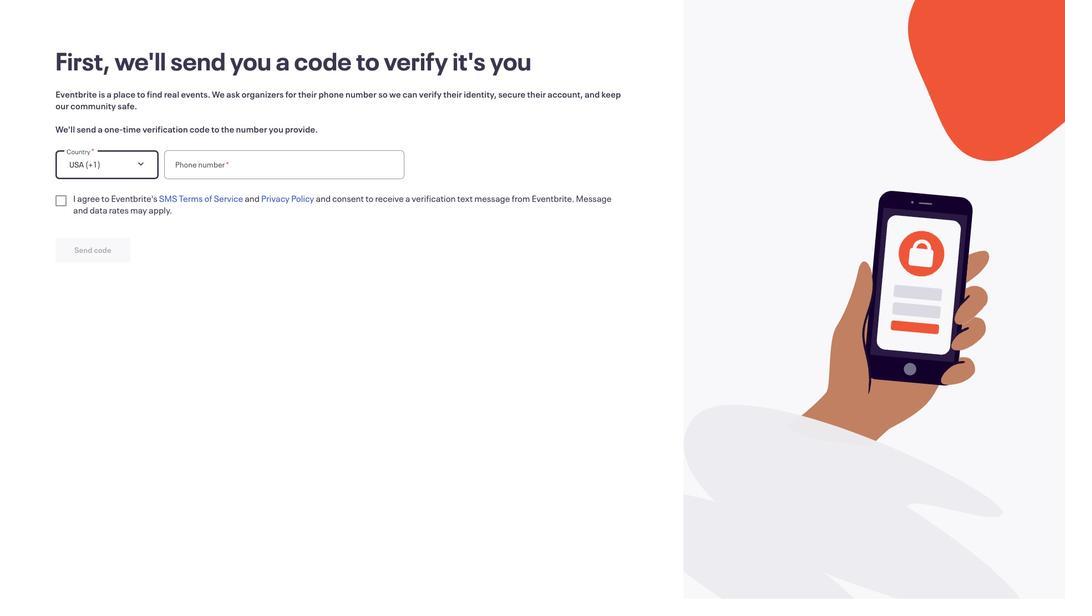 Task type: locate. For each thing, give the bounding box(es) containing it.
so
[[378, 88, 388, 100]]

their
[[298, 88, 317, 100], [443, 88, 462, 100], [527, 88, 546, 100]]

account,
[[548, 88, 583, 100]]

* right "country"
[[91, 146, 94, 156]]

0 horizontal spatial code
[[94, 245, 111, 255]]

number right phone
[[198, 159, 225, 170]]

from
[[512, 193, 530, 204]]

data
[[90, 204, 107, 216]]

2 their from the left
[[443, 88, 462, 100]]

1 horizontal spatial verification
[[412, 193, 456, 204]]

code left the
[[190, 123, 210, 135]]

None field
[[230, 150, 393, 179]]

and inside eventbrite is a place to find real events. we ask organizers for their phone number so we can verify their identity, secure their account, and keep our community safe.
[[585, 88, 600, 100]]

send
[[171, 44, 226, 77], [77, 123, 96, 135]]

number right the
[[236, 123, 267, 135]]

you left provide.
[[269, 123, 283, 135]]

you
[[230, 44, 271, 77], [490, 44, 531, 77], [269, 123, 283, 135]]

2 horizontal spatial code
[[294, 44, 352, 77]]

receive
[[375, 193, 404, 204]]

a left one- at the top of page
[[98, 123, 103, 135]]

send code button
[[55, 238, 130, 262]]

1 vertical spatial code
[[190, 123, 210, 135]]

send code
[[74, 245, 111, 255]]

phone
[[319, 88, 344, 100]]

and left data
[[73, 204, 88, 216]]

to
[[356, 44, 379, 77], [137, 88, 145, 100], [211, 123, 219, 135], [101, 193, 109, 204], [366, 193, 374, 204]]

we
[[389, 88, 401, 100]]

verify inside eventbrite is a place to find real events. we ask organizers for their phone number so we can verify their identity, secure their account, and keep our community safe.
[[419, 88, 442, 100]]

a right is at the top left of page
[[107, 88, 112, 100]]

send up events.
[[171, 44, 226, 77]]

verify right can at left
[[419, 88, 442, 100]]

1 their from the left
[[298, 88, 317, 100]]

eventbrite
[[55, 88, 97, 100]]

0 vertical spatial code
[[294, 44, 352, 77]]

consent
[[332, 193, 364, 204]]

provide.
[[285, 123, 318, 135]]

is
[[99, 88, 105, 100]]

0 vertical spatial verification
[[143, 123, 188, 135]]

and left keep on the right top of the page
[[585, 88, 600, 100]]

we'll
[[55, 123, 75, 135]]

their right secure
[[527, 88, 546, 100]]

2 vertical spatial code
[[94, 245, 111, 255]]

a inside 'and consent to receive a verification text message from eventbrite. message and data rates may apply.'
[[405, 193, 410, 204]]

send right we'll
[[77, 123, 96, 135]]

1 horizontal spatial *
[[226, 159, 229, 170]]

of
[[204, 193, 212, 204]]

eventbrite is a place to find real events. we ask organizers for their phone number so we can verify their identity, secure their account, and keep our community safe.
[[55, 88, 621, 112]]

verification inside 'and consent to receive a verification text message from eventbrite. message and data rates may apply.'
[[412, 193, 456, 204]]

number
[[345, 88, 377, 100], [236, 123, 267, 135], [198, 159, 225, 170]]

* up service in the top left of the page
[[226, 159, 229, 170]]

1 vertical spatial *
[[226, 159, 229, 170]]

their right for
[[298, 88, 317, 100]]

you up secure
[[490, 44, 531, 77]]

to left find
[[137, 88, 145, 100]]

number inside eventbrite is a place to find real events. we ask organizers for their phone number so we can verify their identity, secure their account, and keep our community safe.
[[345, 88, 377, 100]]

1 vertical spatial verification
[[412, 193, 456, 204]]

verification
[[143, 123, 188, 135], [412, 193, 456, 204]]

1 horizontal spatial their
[[443, 88, 462, 100]]

one-
[[104, 123, 123, 135]]

number left so
[[345, 88, 377, 100]]

phone number *
[[175, 159, 229, 170]]

verify
[[384, 44, 448, 77], [419, 88, 442, 100]]

privacy policy link
[[261, 193, 314, 204]]

and consent to receive a verification text message from eventbrite. message and data rates may apply.
[[73, 193, 612, 216]]

1 vertical spatial send
[[77, 123, 96, 135]]

0 horizontal spatial *
[[91, 146, 94, 156]]

can
[[403, 88, 417, 100]]

a right receive
[[405, 193, 410, 204]]

and
[[585, 88, 600, 100], [245, 193, 260, 204], [316, 193, 331, 204], [73, 204, 88, 216]]

code right send at the left top of the page
[[94, 245, 111, 255]]

0 horizontal spatial send
[[77, 123, 96, 135]]

you up organizers
[[230, 44, 271, 77]]

we'll send a one-time verification code to the number you provide.
[[55, 123, 318, 135]]

code up phone
[[294, 44, 352, 77]]

0 horizontal spatial their
[[298, 88, 317, 100]]

organizers
[[242, 88, 284, 100]]

send
[[74, 245, 92, 255]]

to left receive
[[366, 193, 374, 204]]

2 vertical spatial number
[[198, 159, 225, 170]]

a
[[276, 44, 290, 77], [107, 88, 112, 100], [98, 123, 103, 135], [405, 193, 410, 204]]

code
[[294, 44, 352, 77], [190, 123, 210, 135], [94, 245, 111, 255]]

eventbrite's
[[111, 193, 157, 204]]

verification right 'time' at left top
[[143, 123, 188, 135]]

to inside eventbrite is a place to find real events. we ask organizers for their phone number so we can verify their identity, secure their account, and keep our community safe.
[[137, 88, 145, 100]]

first, we'll send you a code to verify it's you
[[55, 44, 531, 77]]

verify up can at left
[[384, 44, 448, 77]]

2 horizontal spatial number
[[345, 88, 377, 100]]

*
[[91, 146, 94, 156], [226, 159, 229, 170]]

keep
[[602, 88, 621, 100]]

country *
[[67, 146, 94, 156]]

1 horizontal spatial send
[[171, 44, 226, 77]]

their left identity,
[[443, 88, 462, 100]]

verification left text
[[412, 193, 456, 204]]

0 horizontal spatial verification
[[143, 123, 188, 135]]

we
[[212, 88, 225, 100]]

1 vertical spatial verify
[[419, 88, 442, 100]]

may
[[130, 204, 147, 216]]

1 horizontal spatial code
[[190, 123, 210, 135]]

safe.
[[117, 100, 137, 112]]

0 horizontal spatial number
[[198, 159, 225, 170]]

2 horizontal spatial their
[[527, 88, 546, 100]]

for
[[285, 88, 296, 100]]

0 vertical spatial number
[[345, 88, 377, 100]]

to up so
[[356, 44, 379, 77]]

1 horizontal spatial number
[[236, 123, 267, 135]]



Task type: describe. For each thing, give the bounding box(es) containing it.
and right policy
[[316, 193, 331, 204]]

agree
[[77, 193, 100, 204]]

a up for
[[276, 44, 290, 77]]

to left the
[[211, 123, 219, 135]]

message
[[576, 193, 612, 204]]

community
[[70, 100, 116, 112]]

0 vertical spatial *
[[91, 146, 94, 156]]

our
[[55, 100, 69, 112]]

i agree to eventbrite's sms terms of service and privacy policy
[[73, 193, 314, 204]]

ask
[[226, 88, 240, 100]]

real
[[164, 88, 179, 100]]

apply.
[[149, 204, 172, 216]]

to right agree
[[101, 193, 109, 204]]

first,
[[55, 44, 110, 77]]

i
[[73, 193, 76, 204]]

0 vertical spatial verify
[[384, 44, 448, 77]]

service
[[214, 193, 243, 204]]

1 vertical spatial number
[[236, 123, 267, 135]]

message
[[474, 193, 510, 204]]

sms
[[159, 193, 177, 204]]

terms
[[179, 193, 203, 204]]

country
[[67, 147, 90, 156]]

code inside button
[[94, 245, 111, 255]]

a inside eventbrite is a place to find real events. we ask organizers for their phone number so we can verify their identity, secure their account, and keep our community safe.
[[107, 88, 112, 100]]

identity,
[[464, 88, 497, 100]]

events.
[[181, 88, 210, 100]]

rates
[[109, 204, 129, 216]]

secure
[[498, 88, 526, 100]]

phone
[[175, 159, 197, 170]]

verification for a
[[412, 193, 456, 204]]

the
[[221, 123, 234, 135]]

to inside 'and consent to receive a verification text message from eventbrite. message and data rates may apply.'
[[366, 193, 374, 204]]

time
[[123, 123, 141, 135]]

find
[[147, 88, 162, 100]]

place
[[113, 88, 135, 100]]

policy
[[291, 193, 314, 204]]

sms terms of service link
[[159, 193, 243, 204]]

we'll
[[115, 44, 166, 77]]

privacy
[[261, 193, 290, 204]]

verification for time
[[143, 123, 188, 135]]

eventbrite.
[[532, 193, 574, 204]]

0 vertical spatial send
[[171, 44, 226, 77]]

text
[[457, 193, 473, 204]]

it's
[[453, 44, 486, 77]]

3 their from the left
[[527, 88, 546, 100]]

and left privacy
[[245, 193, 260, 204]]



